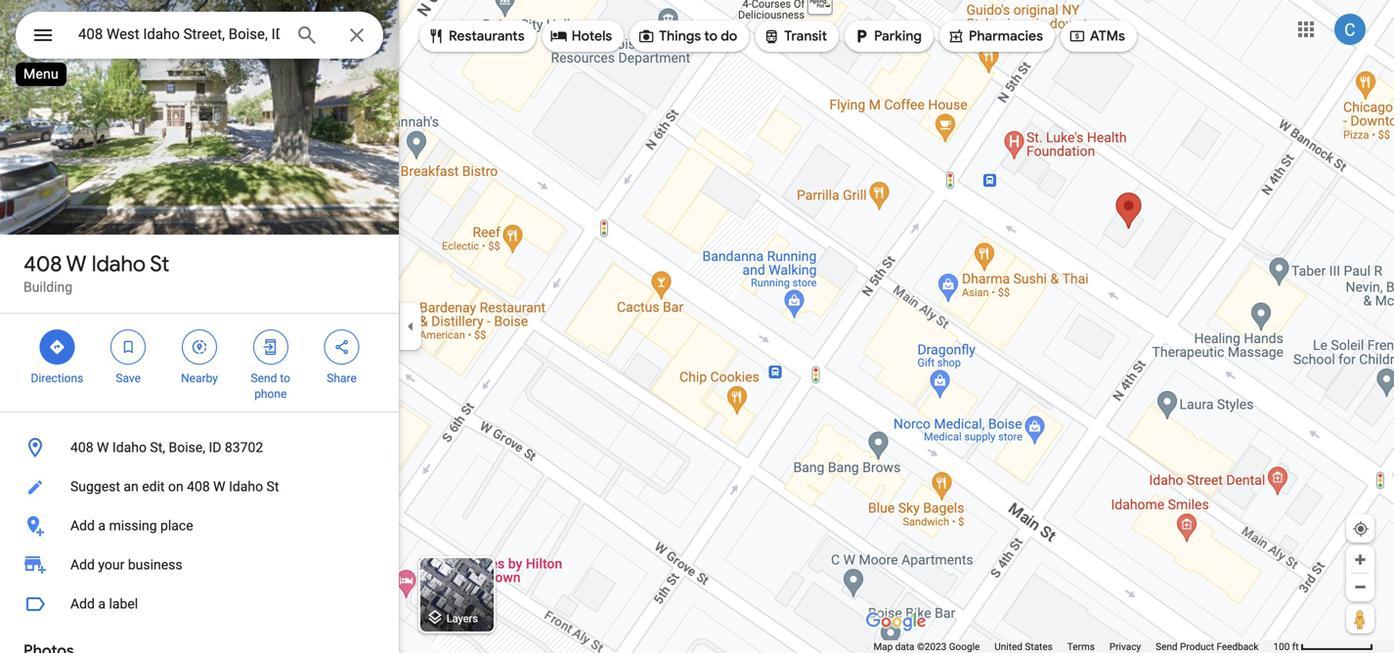 Task type: vqa. For each thing, say whether or not it's contained in the screenshot.


Task type: describe. For each thing, give the bounding box(es) containing it.
suggest
[[70, 479, 120, 495]]

w for st,
[[97, 440, 109, 456]]


[[31, 21, 55, 49]]

transit
[[785, 27, 828, 45]]

idaho for st,
[[112, 440, 147, 456]]

privacy button
[[1110, 641, 1142, 653]]

collapse side panel image
[[400, 316, 422, 337]]

google
[[950, 641, 980, 653]]

on
[[168, 479, 184, 495]]


[[638, 25, 655, 47]]

 pharmacies
[[948, 25, 1044, 47]]

states
[[1025, 641, 1053, 653]]

to inside send to phone
[[280, 372, 291, 385]]

add a missing place
[[70, 518, 193, 534]]

add your business
[[70, 557, 183, 573]]

 search field
[[16, 12, 383, 63]]

hotels
[[572, 27, 612, 45]]

send for send product feedback
[[1156, 641, 1178, 653]]

add a label
[[70, 596, 138, 612]]

restaurants
[[449, 27, 525, 45]]

408 w idaho st, boise, id 83702
[[70, 440, 263, 456]]

atms
[[1091, 27, 1126, 45]]

a for label
[[98, 596, 106, 612]]

st inside button
[[267, 479, 279, 495]]

privacy
[[1110, 641, 1142, 653]]

an
[[124, 479, 139, 495]]

do
[[721, 27, 738, 45]]


[[550, 25, 568, 47]]

 things to do
[[638, 25, 738, 47]]

to inside  things to do
[[705, 27, 718, 45]]

send product feedback
[[1156, 641, 1259, 653]]

 atms
[[1069, 25, 1126, 47]]

st inside 408 w idaho st building
[[150, 250, 169, 278]]

business
[[128, 557, 183, 573]]

 restaurants
[[427, 25, 525, 47]]

st,
[[150, 440, 165, 456]]

83702
[[225, 440, 263, 456]]

add a missing place button
[[0, 507, 399, 546]]

edit
[[142, 479, 165, 495]]

your
[[98, 557, 125, 573]]

zoom in image
[[1354, 553, 1368, 567]]

missing
[[109, 518, 157, 534]]

a for missing
[[98, 518, 106, 534]]

save
[[116, 372, 141, 385]]

408 w idaho st building
[[23, 250, 169, 295]]

408 for st
[[23, 250, 62, 278]]

add for add a label
[[70, 596, 95, 612]]

408 w idaho st main content
[[0, 0, 399, 653]]

add for add a missing place
[[70, 518, 95, 534]]

united states
[[995, 641, 1053, 653]]

building
[[23, 279, 72, 295]]

send to phone
[[251, 372, 291, 401]]

terms
[[1068, 641, 1095, 653]]

layers
[[447, 613, 478, 625]]

label
[[109, 596, 138, 612]]

suggest an edit on 408 w idaho st button
[[0, 468, 399, 507]]

w for st
[[66, 250, 86, 278]]

show street view coverage image
[[1347, 604, 1375, 634]]

parking
[[875, 27, 922, 45]]

google maps element
[[0, 0, 1395, 653]]



Task type: locate. For each thing, give the bounding box(es) containing it.
w
[[66, 250, 86, 278], [97, 440, 109, 456], [213, 479, 226, 495]]

to up phone
[[280, 372, 291, 385]]

add your business link
[[0, 546, 399, 585]]

a inside button
[[98, 596, 106, 612]]

suggest an edit on 408 w idaho st
[[70, 479, 279, 495]]

st
[[150, 250, 169, 278], [267, 479, 279, 495]]

add for add your business
[[70, 557, 95, 573]]

footer containing map data ©2023 google
[[874, 641, 1274, 653]]

2 a from the top
[[98, 596, 106, 612]]

w inside "button"
[[97, 440, 109, 456]]

2 vertical spatial idaho
[[229, 479, 263, 495]]

100 ft
[[1274, 641, 1299, 653]]

 button
[[16, 12, 70, 63]]

0 vertical spatial to
[[705, 27, 718, 45]]

2 vertical spatial add
[[70, 596, 95, 612]]

add left label
[[70, 596, 95, 612]]

2 vertical spatial w
[[213, 479, 226, 495]]

add left your
[[70, 557, 95, 573]]

408 for st,
[[70, 440, 93, 456]]

408 right the on
[[187, 479, 210, 495]]

map data ©2023 google
[[874, 641, 980, 653]]

None field
[[78, 22, 280, 46]]


[[763, 25, 781, 47]]


[[1069, 25, 1087, 47]]

idaho inside button
[[229, 479, 263, 495]]

2 vertical spatial 408
[[187, 479, 210, 495]]

408 inside suggest an edit on 408 w idaho st button
[[187, 479, 210, 495]]


[[120, 336, 137, 358]]

1 horizontal spatial w
[[97, 440, 109, 456]]

1 vertical spatial to
[[280, 372, 291, 385]]

google account: cat marinescu  
(ecaterina.marinescu@adept.ai) image
[[1335, 14, 1366, 45]]

408
[[23, 250, 62, 278], [70, 440, 93, 456], [187, 479, 210, 495]]


[[333, 336, 351, 358]]

408 West Idaho Street, Boise, ID field
[[16, 12, 383, 59]]

1 vertical spatial add
[[70, 557, 95, 573]]

1 vertical spatial w
[[97, 440, 109, 456]]

1 vertical spatial a
[[98, 596, 106, 612]]

phone
[[255, 387, 287, 401]]

show your location image
[[1353, 520, 1370, 538]]

408 up building at left
[[23, 250, 62, 278]]

boise,
[[169, 440, 205, 456]]

408 inside 408 w idaho st building
[[23, 250, 62, 278]]

things
[[659, 27, 701, 45]]

0 horizontal spatial 408
[[23, 250, 62, 278]]

share
[[327, 372, 357, 385]]

send
[[251, 372, 277, 385], [1156, 641, 1178, 653]]

0 vertical spatial a
[[98, 518, 106, 534]]

1 a from the top
[[98, 518, 106, 534]]

to
[[705, 27, 718, 45], [280, 372, 291, 385]]

0 horizontal spatial to
[[280, 372, 291, 385]]

2 add from the top
[[70, 557, 95, 573]]

zoom out image
[[1354, 580, 1368, 595]]

product
[[1181, 641, 1215, 653]]

map
[[874, 641, 893, 653]]


[[262, 336, 280, 358]]

3 add from the top
[[70, 596, 95, 612]]

send left product
[[1156, 641, 1178, 653]]

1 vertical spatial send
[[1156, 641, 1178, 653]]


[[48, 336, 66, 358]]

add inside button
[[70, 518, 95, 534]]

united states button
[[995, 641, 1053, 653]]

ft
[[1293, 641, 1299, 653]]

idaho up '' at bottom
[[91, 250, 146, 278]]

send up phone
[[251, 372, 277, 385]]

0 vertical spatial w
[[66, 250, 86, 278]]

pharmacies
[[969, 27, 1044, 45]]

1 horizontal spatial send
[[1156, 641, 1178, 653]]

w up the 'suggest'
[[97, 440, 109, 456]]

w down 'id'
[[213, 479, 226, 495]]

1 horizontal spatial to
[[705, 27, 718, 45]]

send product feedback button
[[1156, 641, 1259, 653]]

 parking
[[853, 25, 922, 47]]

idaho for st
[[91, 250, 146, 278]]

0 vertical spatial add
[[70, 518, 95, 534]]

1 horizontal spatial 408
[[70, 440, 93, 456]]

idaho inside "button"
[[112, 440, 147, 456]]

408 up the 'suggest'
[[70, 440, 93, 456]]

0 vertical spatial send
[[251, 372, 277, 385]]

idaho down 83702
[[229, 479, 263, 495]]

1 vertical spatial st
[[267, 479, 279, 495]]

0 horizontal spatial st
[[150, 250, 169, 278]]

idaho inside 408 w idaho st building
[[91, 250, 146, 278]]

send inside send to phone
[[251, 372, 277, 385]]

1 vertical spatial idaho
[[112, 440, 147, 456]]

1 add from the top
[[70, 518, 95, 534]]

408 w idaho st, boise, id 83702 button
[[0, 428, 399, 468]]

send for send to phone
[[251, 372, 277, 385]]

0 vertical spatial 408
[[23, 250, 62, 278]]

1 vertical spatial 408
[[70, 440, 93, 456]]

id
[[209, 440, 221, 456]]

100 ft button
[[1274, 641, 1374, 653]]

w inside button
[[213, 479, 226, 495]]

add down the 'suggest'
[[70, 518, 95, 534]]

0 horizontal spatial w
[[66, 250, 86, 278]]

idaho
[[91, 250, 146, 278], [112, 440, 147, 456], [229, 479, 263, 495]]

nearby
[[181, 372, 218, 385]]

united
[[995, 641, 1023, 653]]

1 horizontal spatial st
[[267, 479, 279, 495]]

408 inside 408 w idaho st, boise, id 83702 "button"
[[70, 440, 93, 456]]

terms button
[[1068, 641, 1095, 653]]

0 vertical spatial st
[[150, 250, 169, 278]]

0 horizontal spatial send
[[251, 372, 277, 385]]

actions for 408 w idaho st region
[[0, 314, 399, 412]]

idaho left st,
[[112, 440, 147, 456]]

 transit
[[763, 25, 828, 47]]

w inside 408 w idaho st building
[[66, 250, 86, 278]]

100
[[1274, 641, 1290, 653]]

to left do
[[705, 27, 718, 45]]

 hotels
[[550, 25, 612, 47]]


[[853, 25, 871, 47]]

add
[[70, 518, 95, 534], [70, 557, 95, 573], [70, 596, 95, 612]]

none field inside 408 west idaho street, boise, id field
[[78, 22, 280, 46]]

a left label
[[98, 596, 106, 612]]

w up building at left
[[66, 250, 86, 278]]

©2023
[[917, 641, 947, 653]]

data
[[896, 641, 915, 653]]


[[427, 25, 445, 47]]

directions
[[31, 372, 83, 385]]

add inside button
[[70, 596, 95, 612]]

add a label button
[[0, 585, 399, 624]]

footer inside google maps element
[[874, 641, 1274, 653]]

send inside button
[[1156, 641, 1178, 653]]

0 vertical spatial idaho
[[91, 250, 146, 278]]

a
[[98, 518, 106, 534], [98, 596, 106, 612]]

a left missing
[[98, 518, 106, 534]]


[[191, 336, 208, 358]]

footer
[[874, 641, 1274, 653]]

2 horizontal spatial 408
[[187, 479, 210, 495]]

feedback
[[1217, 641, 1259, 653]]

place
[[160, 518, 193, 534]]

2 horizontal spatial w
[[213, 479, 226, 495]]


[[948, 25, 965, 47]]

a inside button
[[98, 518, 106, 534]]



